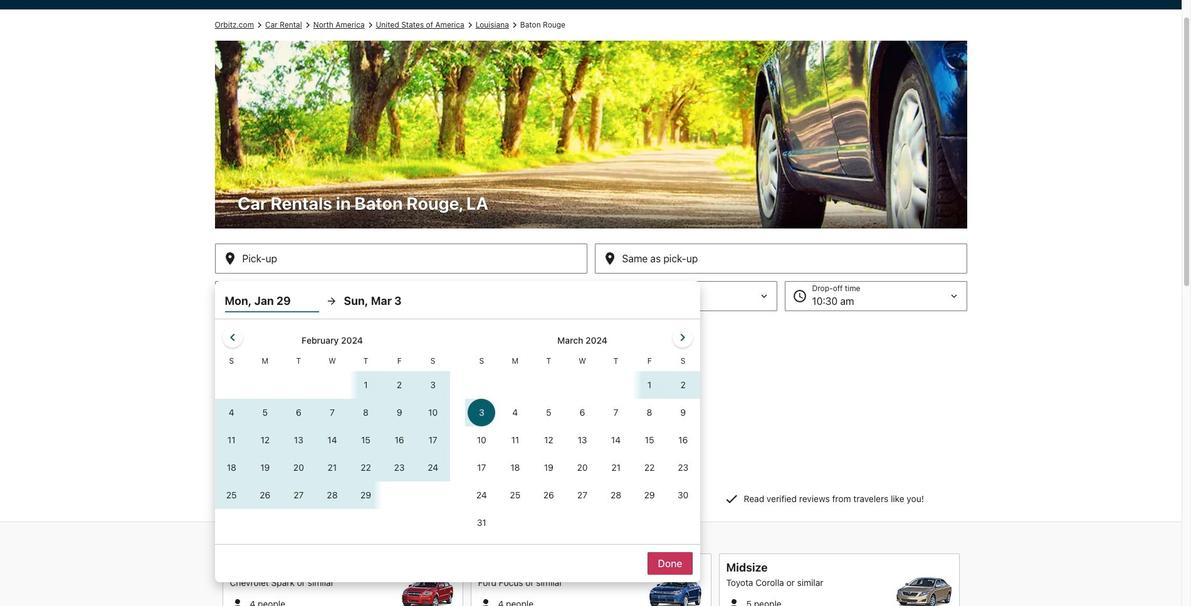 Task type: describe. For each thing, give the bounding box(es) containing it.
4 directional image from the left
[[464, 19, 476, 31]]

ford focus image
[[647, 578, 704, 607]]

small image for 'ford focus' image at the bottom
[[478, 598, 493, 607]]

chevrolet spark image
[[399, 578, 456, 607]]

1 directional image from the left
[[254, 19, 265, 31]]

small image for toyota corolla image
[[726, 598, 742, 607]]

directional image
[[509, 19, 520, 31]]



Task type: locate. For each thing, give the bounding box(es) containing it.
3 small image from the left
[[726, 598, 742, 607]]

previous month image
[[225, 330, 240, 346]]

2 directional image from the left
[[302, 19, 313, 31]]

2 horizontal spatial small image
[[726, 598, 742, 607]]

toyota corolla image
[[896, 578, 952, 607]]

1 small image from the left
[[230, 598, 245, 607]]

main content
[[0, 9, 1182, 607]]

3 directional image from the left
[[365, 19, 376, 31]]

directional image
[[254, 19, 265, 31], [302, 19, 313, 31], [365, 19, 376, 31], [464, 19, 476, 31]]

next month image
[[675, 330, 690, 346]]

breadcrumbs region
[[0, 9, 1182, 583]]

0 horizontal spatial small image
[[230, 598, 245, 607]]

2 small image from the left
[[478, 598, 493, 607]]

1 horizontal spatial small image
[[478, 598, 493, 607]]

small image
[[230, 598, 245, 607], [478, 598, 493, 607], [726, 598, 742, 607]]



Task type: vqa. For each thing, say whether or not it's contained in the screenshot.
1st Nov from the right
no



